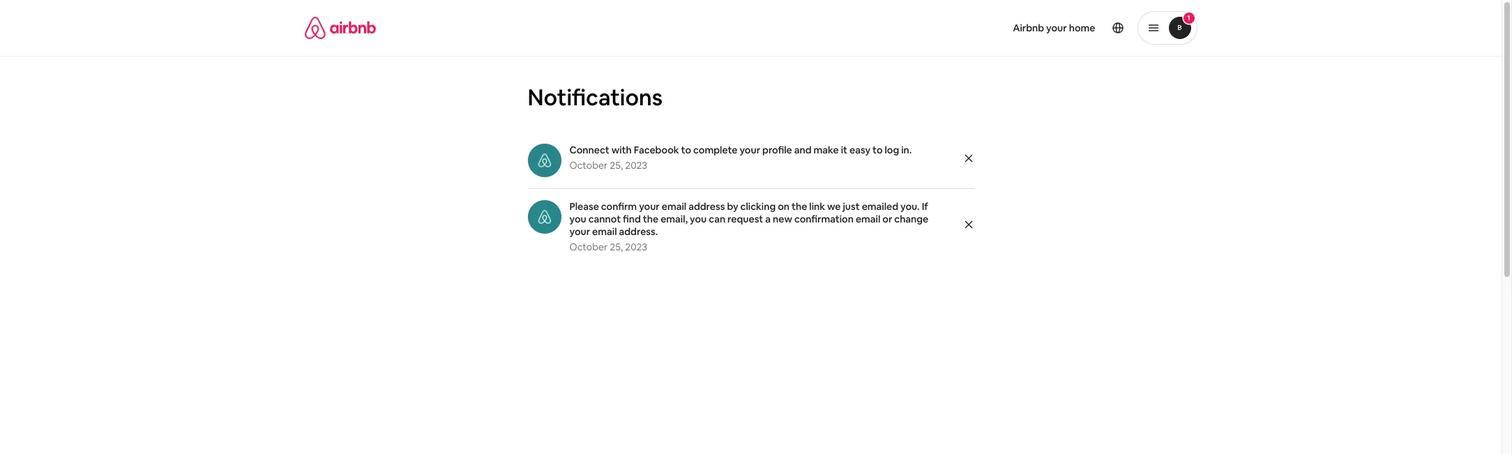 Task type: describe. For each thing, give the bounding box(es) containing it.
you.
[[901, 200, 920, 213]]

profile element
[[768, 0, 1198, 56]]

your inside airbnb your home "link"
[[1047, 22, 1068, 34]]

by
[[727, 200, 739, 213]]

find
[[623, 213, 641, 225]]

change
[[895, 213, 929, 225]]

2023 inside please confirm your email address by clicking on the link we just emailed you. if you cannot find the email, you can request a new confirmation email or change your email address. october 25, 2023
[[625, 241, 648, 253]]

on
[[778, 200, 790, 213]]

1 you from the left
[[570, 213, 587, 225]]

2 to from the left
[[873, 144, 883, 156]]

2 you from the left
[[690, 213, 707, 225]]

a
[[766, 213, 771, 225]]

1 button
[[1138, 11, 1198, 45]]

make
[[814, 144, 839, 156]]

if
[[922, 200, 929, 213]]

connect
[[570, 144, 610, 156]]

confirm
[[601, 200, 637, 213]]

it
[[841, 144, 848, 156]]

0 horizontal spatial email
[[593, 225, 617, 238]]

address.
[[619, 225, 658, 238]]

october inside connect with facebook to complete your profile and make it easy to log in. october 25, 2023
[[570, 159, 608, 172]]

2 horizontal spatial email
[[856, 213, 881, 225]]

1 horizontal spatial email
[[662, 200, 687, 213]]

your inside connect with facebook to complete your profile and make it easy to log in. october 25, 2023
[[740, 144, 761, 156]]

request
[[728, 213, 764, 225]]

with
[[612, 144, 632, 156]]

facebook
[[634, 144, 679, 156]]

in.
[[902, 144, 912, 156]]

1 to from the left
[[681, 144, 692, 156]]

october inside please confirm your email address by clicking on the link we just emailed you. if you cannot find the email, you can request a new confirmation email or change your email address. october 25, 2023
[[570, 241, 608, 253]]

your down the please
[[570, 225, 590, 238]]

and
[[795, 144, 812, 156]]



Task type: locate. For each thing, give the bounding box(es) containing it.
2 october from the top
[[570, 241, 608, 253]]

airbnb
[[1013, 22, 1045, 34]]

your
[[1047, 22, 1068, 34], [740, 144, 761, 156], [639, 200, 660, 213], [570, 225, 590, 238]]

25,
[[610, 159, 623, 172], [610, 241, 623, 253]]

25, inside connect with facebook to complete your profile and make it easy to log in. october 25, 2023
[[610, 159, 623, 172]]

0 horizontal spatial the
[[643, 213, 659, 225]]

your left profile
[[740, 144, 761, 156]]

we
[[828, 200, 841, 213]]

connect with facebook to complete your profile and make it easy to log in. october 25, 2023
[[570, 144, 912, 172]]

your up address.
[[639, 200, 660, 213]]

address
[[689, 200, 725, 213]]

2023 inside connect with facebook to complete your profile and make it easy to log in. october 25, 2023
[[625, 159, 648, 172]]

or
[[883, 213, 893, 225]]

october
[[570, 159, 608, 172], [570, 241, 608, 253]]

1 october from the top
[[570, 159, 608, 172]]

1 horizontal spatial the
[[792, 200, 808, 213]]

1 horizontal spatial you
[[690, 213, 707, 225]]

the right on
[[792, 200, 808, 213]]

profile
[[763, 144, 793, 156]]

home
[[1070, 22, 1096, 34]]

notifications
[[528, 83, 663, 112]]

email left address
[[662, 200, 687, 213]]

email left the or
[[856, 213, 881, 225]]

to left complete
[[681, 144, 692, 156]]

0 horizontal spatial you
[[570, 213, 587, 225]]

1 vertical spatial 25,
[[610, 241, 623, 253]]

25, inside please confirm your email address by clicking on the link we just emailed you. if you cannot find the email, you can request a new confirmation email or change your email address. october 25, 2023
[[610, 241, 623, 253]]

email down confirm
[[593, 225, 617, 238]]

1 2023 from the top
[[625, 159, 648, 172]]

2023 down address.
[[625, 241, 648, 253]]

to
[[681, 144, 692, 156], [873, 144, 883, 156]]

1 vertical spatial 2023
[[625, 241, 648, 253]]

cannot
[[589, 213, 621, 225]]

1
[[1188, 13, 1191, 22]]

complete
[[694, 144, 738, 156]]

email,
[[661, 213, 688, 225]]

please confirm your email address by clicking on the link we just emailed you. if you cannot find the email, you can request a new confirmation email or change your email address. october 25, 2023
[[570, 200, 929, 253]]

25, down address.
[[610, 241, 623, 253]]

can
[[709, 213, 726, 225]]

1 horizontal spatial to
[[873, 144, 883, 156]]

25, down with
[[610, 159, 623, 172]]

0 vertical spatial october
[[570, 159, 608, 172]]

easy
[[850, 144, 871, 156]]

just
[[843, 200, 860, 213]]

you left can
[[690, 213, 707, 225]]

emailed
[[862, 200, 899, 213]]

you left the cannot at left top
[[570, 213, 587, 225]]

link
[[810, 200, 826, 213]]

log
[[885, 144, 900, 156]]

1 25, from the top
[[610, 159, 623, 172]]

please
[[570, 200, 599, 213]]

2023 down with
[[625, 159, 648, 172]]

to left log
[[873, 144, 883, 156]]

confirmation
[[795, 213, 854, 225]]

your left home
[[1047, 22, 1068, 34]]

the right find
[[643, 213, 659, 225]]

october down connect
[[570, 159, 608, 172]]

0 horizontal spatial to
[[681, 144, 692, 156]]

0 vertical spatial 2023
[[625, 159, 648, 172]]

2 2023 from the top
[[625, 241, 648, 253]]

2 25, from the top
[[610, 241, 623, 253]]

october down the cannot at left top
[[570, 241, 608, 253]]

0 vertical spatial 25,
[[610, 159, 623, 172]]

2023
[[625, 159, 648, 172], [625, 241, 648, 253]]

airbnb your home
[[1013, 22, 1096, 34]]

clicking
[[741, 200, 776, 213]]

airbnb your home link
[[1005, 13, 1104, 43]]

new
[[773, 213, 793, 225]]

you
[[570, 213, 587, 225], [690, 213, 707, 225]]

email
[[662, 200, 687, 213], [856, 213, 881, 225], [593, 225, 617, 238]]

the
[[792, 200, 808, 213], [643, 213, 659, 225]]

1 vertical spatial october
[[570, 241, 608, 253]]



Task type: vqa. For each thing, say whether or not it's contained in the screenshot.
can
yes



